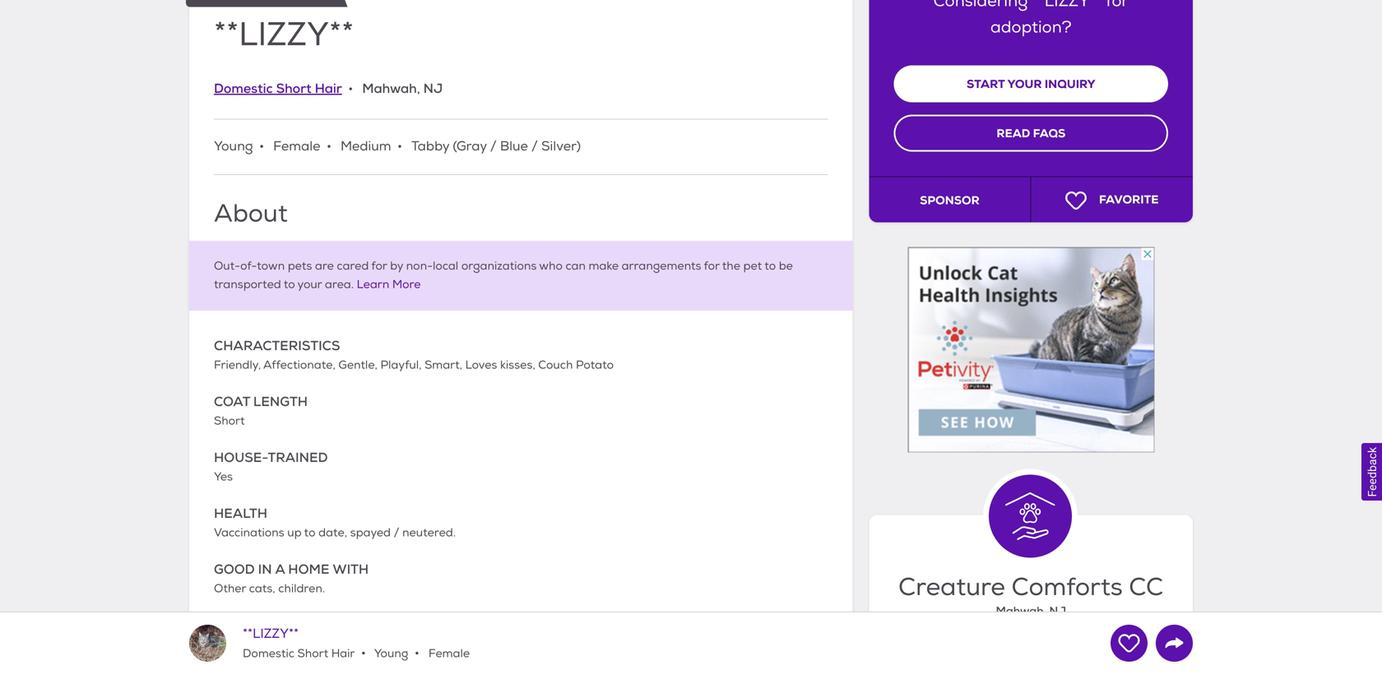 Task type: locate. For each thing, give the bounding box(es) containing it.
female
[[273, 138, 320, 155], [426, 647, 470, 661]]

0 vertical spatial domestic short hair
[[214, 80, 342, 97]]

1 vertical spatial female
[[426, 647, 470, 661]]

1 vertical spatial nj
[[1049, 604, 1066, 619]]

short inside "coat length short"
[[214, 414, 245, 429]]

to inside health vaccinations up to date, spayed / neutered.
[[304, 526, 315, 540]]

2 vertical spatial to
[[304, 526, 315, 540]]

start your inquiry link
[[894, 65, 1168, 102]]

to left your
[[284, 278, 295, 292]]

1 horizontal spatial female
[[426, 647, 470, 661]]

coat length short
[[214, 393, 308, 429]]

characteristics friendly, affectionate, gentle, playful, smart, loves kisses, couch potato
[[214, 337, 614, 373]]

2 horizontal spatial for
[[1106, 0, 1129, 11]]

considering       **lizzy**       for adoption?
[[933, 0, 1129, 38]]

about
[[214, 198, 288, 230]]

affectionate,
[[263, 358, 336, 373]]

comforts
[[1012, 572, 1123, 603]]

1 horizontal spatial nj
[[1049, 604, 1066, 619]]

mahwah, up medium
[[362, 80, 420, 97]]

/ right spayed
[[394, 526, 399, 540]]

1 vertical spatial to
[[284, 278, 295, 292]]

spayed
[[350, 526, 391, 540]]

0 vertical spatial domestic
[[214, 80, 273, 97]]

loves
[[465, 358, 497, 373]]

nj inside the creature comforts cc mahwah, nj
[[1049, 604, 1066, 619]]

good in a home with other cats, children.
[[214, 561, 369, 596]]

creature comforts cc mahwah, nj
[[899, 572, 1164, 619]]

young
[[214, 138, 253, 155], [372, 647, 408, 661]]

health
[[214, 505, 267, 522]]

home
[[288, 561, 329, 578]]

potato
[[576, 358, 614, 373]]

0 horizontal spatial female
[[273, 138, 320, 155]]

tabby
[[411, 138, 449, 155]]

1 vertical spatial mahwah,
[[996, 604, 1046, 619]]

characteristics
[[214, 337, 340, 354]]

to
[[764, 259, 776, 274], [284, 278, 295, 292], [304, 526, 315, 540]]

0 horizontal spatial /
[[394, 526, 399, 540]]

to left be
[[764, 259, 776, 274]]

0 vertical spatial short
[[276, 80, 311, 97]]

**lizzy**
[[1032, 0, 1102, 11], [214, 14, 354, 55], [243, 626, 299, 642]]

**lizzy** image
[[189, 625, 226, 662]]

**lizzy** up adoption? on the top right of the page
[[1032, 0, 1102, 11]]

hair inside pet type element
[[315, 80, 342, 97]]

1 horizontal spatial young
[[372, 647, 408, 661]]

domestic short hair inside pet type element
[[214, 80, 342, 97]]

your
[[1007, 76, 1042, 92]]

2 vertical spatial **lizzy**
[[243, 626, 299, 642]]

1 horizontal spatial to
[[304, 526, 315, 540]]

0 vertical spatial **lizzy**
[[1032, 0, 1102, 11]]

1 horizontal spatial /
[[490, 138, 497, 155]]

/ inside health vaccinations up to date, spayed / neutered.
[[394, 526, 399, 540]]

short inside pet type element
[[276, 80, 311, 97]]

1 horizontal spatial mahwah,
[[996, 604, 1046, 619]]

learn more
[[357, 278, 421, 292]]

read
[[997, 126, 1030, 141]]

learn more link
[[357, 278, 421, 292]]

nj down comforts
[[1049, 604, 1066, 619]]

the
[[722, 259, 740, 274]]

of-
[[240, 259, 257, 274]]

0 vertical spatial mahwah,
[[362, 80, 420, 97]]

**lizzy** inside 'considering       **lizzy**       for adoption?'
[[1032, 0, 1102, 11]]

0 horizontal spatial to
[[284, 278, 295, 292]]

nj up tabby
[[423, 80, 443, 97]]

0 horizontal spatial mahwah,
[[362, 80, 420, 97]]

/
[[490, 138, 497, 155], [531, 138, 538, 155], [394, 526, 399, 540]]

0 horizontal spatial young
[[214, 138, 253, 155]]

short
[[276, 80, 311, 97], [214, 414, 245, 429], [297, 647, 328, 661]]

mahwah, nj
[[362, 80, 443, 97]]

**lizzy** up domestic short hair link
[[214, 14, 354, 55]]

**lizzy** down cats,
[[243, 626, 299, 642]]

0 vertical spatial hair
[[315, 80, 342, 97]]

1 vertical spatial short
[[214, 414, 245, 429]]

nj
[[423, 80, 443, 97], [1049, 604, 1066, 619]]

good
[[214, 561, 255, 578]]

mahwah,
[[362, 80, 420, 97], [996, 604, 1046, 619]]

0 vertical spatial young
[[214, 138, 253, 155]]

sponsor button
[[869, 177, 1031, 222]]

0 vertical spatial nj
[[423, 80, 443, 97]]

sponsor
[[920, 193, 980, 208]]

0 vertical spatial female
[[273, 138, 320, 155]]

1 vertical spatial **lizzy**
[[214, 14, 354, 55]]

kisses,
[[500, 358, 535, 373]]

considering
[[933, 0, 1028, 11]]

adoption?
[[991, 17, 1072, 38]]

pet physical characteristics element
[[214, 136, 828, 157]]

0 horizontal spatial nj
[[423, 80, 443, 97]]

for
[[1106, 0, 1129, 11], [371, 259, 387, 274], [704, 259, 720, 274]]

1 vertical spatial domestic short hair
[[243, 647, 355, 661]]

hair
[[315, 80, 342, 97], [331, 647, 355, 661]]

house-trained yes
[[214, 449, 328, 484]]

smart,
[[425, 358, 462, 373]]

young inside pet physical characteristics "element"
[[214, 138, 253, 155]]

inquiry
[[1045, 76, 1095, 92]]

be
[[779, 259, 793, 274]]

domestic short hair
[[214, 80, 342, 97], [243, 647, 355, 661]]

mahwah, down creature comforts cc link
[[996, 604, 1046, 619]]

pet
[[743, 259, 762, 274]]

0 vertical spatial to
[[764, 259, 776, 274]]

/ right blue on the left of the page
[[531, 138, 538, 155]]

/ left blue on the left of the page
[[490, 138, 497, 155]]

to right up
[[304, 526, 315, 540]]

domestic
[[214, 80, 273, 97], [243, 647, 294, 661]]

0 horizontal spatial for
[[371, 259, 387, 274]]

cared
[[337, 259, 369, 274]]



Task type: vqa. For each thing, say whether or not it's contained in the screenshot.
Peter Pig, adoptable Guinea Pig, Senior Male Guinea Pig, Gainesville, FL. IMAGE
no



Task type: describe. For each thing, give the bounding box(es) containing it.
pet type element
[[214, 78, 443, 99]]

creature comforts cc link
[[886, 572, 1176, 603]]

length
[[253, 393, 308, 410]]

silver)
[[541, 138, 581, 155]]

out-
[[214, 259, 240, 274]]

arrangements
[[622, 259, 701, 274]]

date,
[[318, 526, 347, 540]]

(gray
[[453, 138, 487, 155]]

1 vertical spatial young
[[372, 647, 408, 661]]

couch
[[538, 358, 573, 373]]

tabby (gray / blue / silver)
[[411, 138, 581, 155]]

cats,
[[249, 582, 275, 596]]

gentle,
[[338, 358, 377, 373]]

transported
[[214, 278, 281, 292]]

for inside 'considering       **lizzy**       for adoption?'
[[1106, 0, 1129, 11]]

**lizzy** for mahwah, nj
[[214, 14, 354, 55]]

mahwah, inside the creature comforts cc mahwah, nj
[[996, 604, 1046, 619]]

cc
[[1129, 572, 1164, 603]]

learn
[[357, 278, 389, 292]]

blue
[[500, 138, 528, 155]]

trained
[[268, 449, 328, 466]]

with
[[333, 561, 369, 578]]

favorite button
[[1031, 177, 1193, 222]]

health vaccinations up to date, spayed / neutered.
[[214, 505, 456, 540]]

nj inside pet type element
[[423, 80, 443, 97]]

organizations
[[461, 259, 537, 274]]

in
[[258, 561, 272, 578]]

up
[[287, 526, 302, 540]]

1 vertical spatial domestic
[[243, 647, 294, 661]]

make
[[589, 259, 619, 274]]

**lizzy** for young
[[243, 626, 299, 642]]

creature
[[899, 572, 1005, 603]]

pets
[[288, 259, 312, 274]]

favorite
[[1099, 192, 1159, 207]]

read faqs
[[997, 126, 1066, 141]]

your
[[297, 278, 322, 292]]

start
[[967, 76, 1005, 92]]

other
[[214, 582, 246, 596]]

local
[[433, 259, 458, 274]]

start your inquiry
[[967, 76, 1095, 92]]

neutered.
[[402, 526, 456, 540]]

who
[[539, 259, 563, 274]]

1 horizontal spatial for
[[704, 259, 720, 274]]

2 vertical spatial short
[[297, 647, 328, 661]]

domestic short hair link
[[214, 80, 342, 97]]

friendly,
[[214, 358, 261, 373]]

children.
[[278, 582, 325, 596]]

by
[[390, 259, 403, 274]]

town
[[257, 259, 285, 274]]

mahwah, inside pet type element
[[362, 80, 420, 97]]

domestic inside pet type element
[[214, 80, 273, 97]]

advertisement element
[[908, 247, 1154, 453]]

vaccinations
[[214, 526, 284, 540]]

playful,
[[380, 358, 422, 373]]

read faqs link
[[894, 115, 1168, 152]]

out-of-town pets are cared for by non-local organizations who can make arrangements for the pet to be transported to your area.
[[214, 259, 793, 292]]

house-
[[214, 449, 268, 466]]

medium
[[341, 138, 391, 155]]

2 horizontal spatial /
[[531, 138, 538, 155]]

female inside pet physical characteristics "element"
[[273, 138, 320, 155]]

2 horizontal spatial to
[[764, 259, 776, 274]]

non-
[[406, 259, 433, 274]]

can
[[566, 259, 586, 274]]

faqs
[[1033, 126, 1066, 141]]

yes
[[214, 470, 233, 484]]

coat
[[214, 393, 250, 410]]

more
[[392, 278, 421, 292]]

are
[[315, 259, 334, 274]]

area.
[[325, 278, 354, 292]]

1 vertical spatial hair
[[331, 647, 355, 661]]

a
[[275, 561, 285, 578]]



